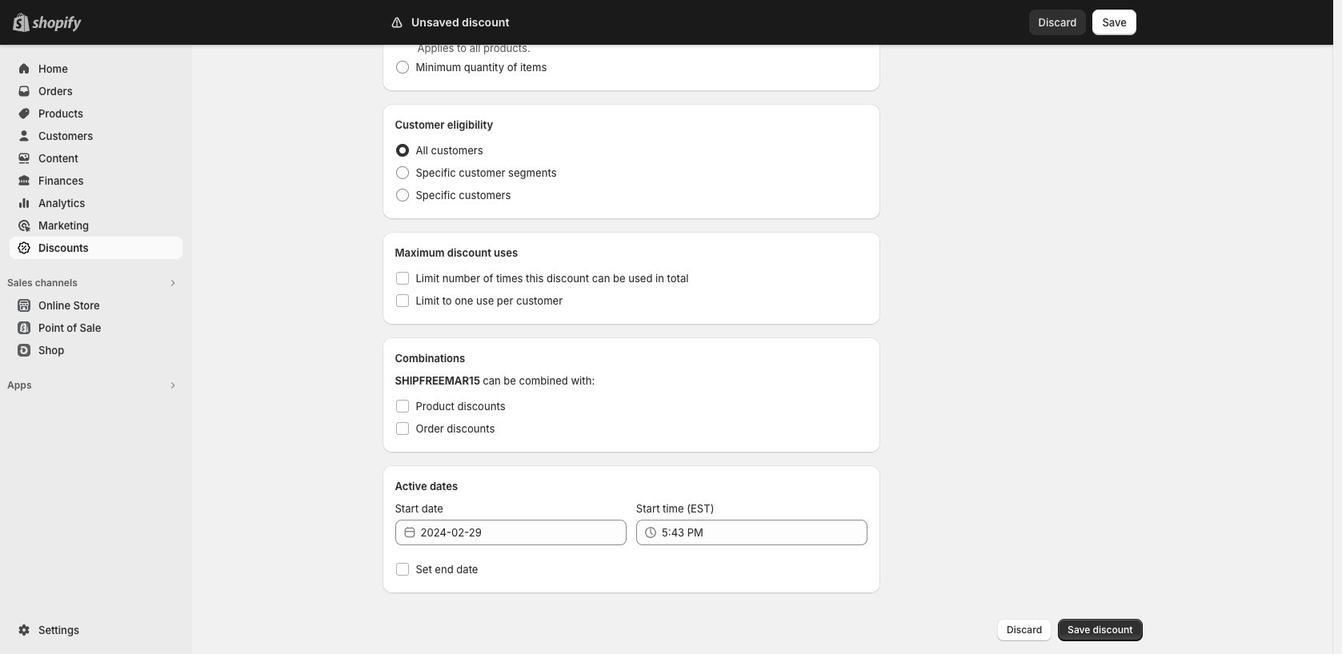 Task type: describe. For each thing, give the bounding box(es) containing it.
Enter time text field
[[662, 520, 868, 546]]

YYYY-MM-DD text field
[[421, 520, 627, 546]]



Task type: locate. For each thing, give the bounding box(es) containing it.
shopify image
[[32, 16, 82, 32]]



Task type: vqa. For each thing, say whether or not it's contained in the screenshot.
leftmost See
no



